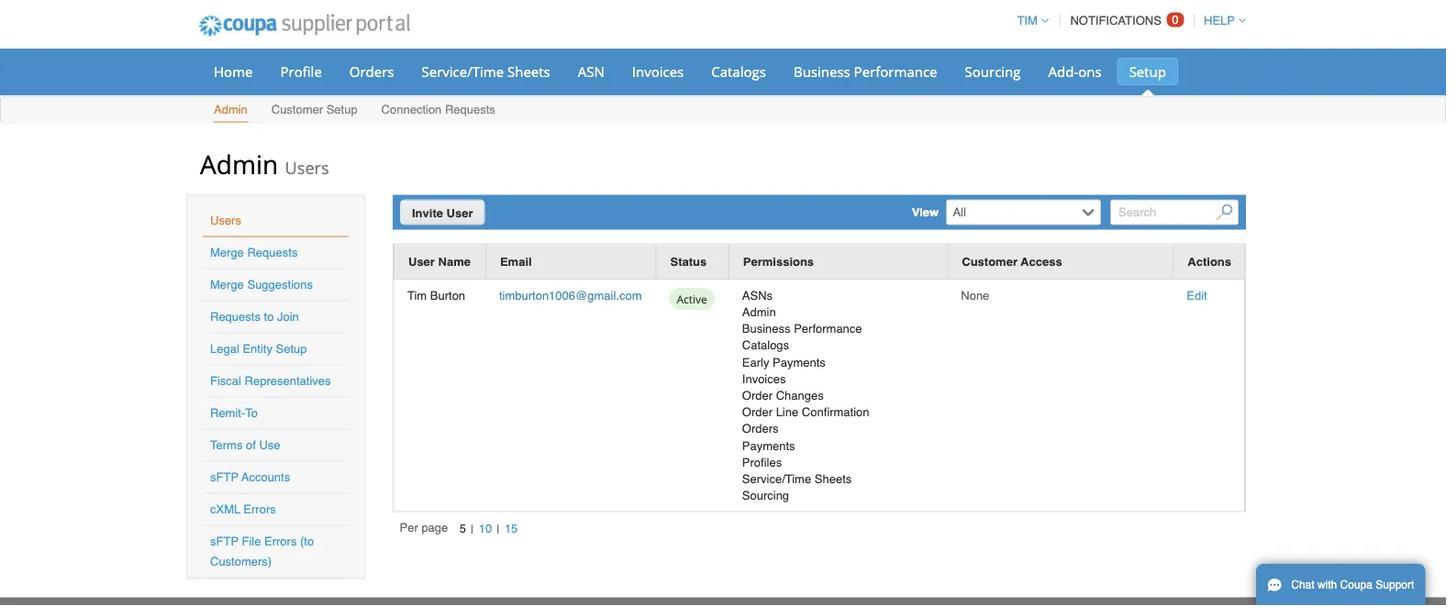 Task type: locate. For each thing, give the bounding box(es) containing it.
orders down line on the right bottom
[[742, 422, 779, 436]]

sourcing down tim link on the right top of page
[[965, 62, 1021, 81]]

0 vertical spatial navigation
[[1009, 3, 1246, 39]]

customer access
[[962, 255, 1062, 269]]

sftp up cxml on the bottom left
[[210, 471, 239, 485]]

requests up suggestions
[[247, 246, 298, 260]]

|
[[471, 523, 474, 536], [497, 523, 500, 536]]

line
[[776, 406, 799, 419]]

1 vertical spatial sheets
[[815, 472, 852, 486]]

1 horizontal spatial invoices
[[742, 372, 786, 386]]

setup down orders "link" on the left top of page
[[326, 103, 358, 117]]

asns
[[742, 289, 773, 302]]

permissions
[[743, 255, 814, 269]]

suggestions
[[247, 278, 313, 292]]

customer
[[271, 103, 323, 117], [962, 255, 1018, 269]]

0 vertical spatial orders
[[349, 62, 394, 81]]

2 merge from the top
[[210, 278, 244, 292]]

customer up none at the top of the page
[[962, 255, 1018, 269]]

home
[[214, 62, 253, 81]]

payments up changes
[[773, 355, 826, 369]]

0 horizontal spatial sourcing
[[742, 489, 789, 503]]

order
[[742, 389, 773, 403], [742, 406, 773, 419]]

1 horizontal spatial sourcing
[[965, 62, 1021, 81]]

service/time
[[422, 62, 504, 81], [742, 472, 811, 486]]

business down asns on the right top
[[742, 322, 791, 336]]

coupa
[[1340, 579, 1373, 592]]

sheets inside asns admin business performance catalogs early payments invoices order changes order line confirmation orders payments profiles service/time sheets sourcing
[[815, 472, 852, 486]]

1 vertical spatial admin
[[200, 146, 278, 181]]

tim
[[1017, 14, 1038, 28], [407, 289, 427, 302]]

notifications 0
[[1070, 13, 1179, 28]]

requests down service/time sheets link at the top of the page
[[445, 103, 495, 117]]

sourcing down profiles
[[742, 489, 789, 503]]

invoices inside asns admin business performance catalogs early payments invoices order changes order line confirmation orders payments profiles service/time sheets sourcing
[[742, 372, 786, 386]]

0 horizontal spatial invoices
[[632, 62, 684, 81]]

merge suggestions
[[210, 278, 313, 292]]

access
[[1021, 255, 1062, 269]]

sourcing inside asns admin business performance catalogs early payments invoices order changes order line confirmation orders payments profiles service/time sheets sourcing
[[742, 489, 789, 503]]

sftp for sftp file errors (to customers)
[[210, 535, 239, 549]]

chat with coupa support
[[1291, 579, 1414, 592]]

1 vertical spatial order
[[742, 406, 773, 419]]

1 horizontal spatial business
[[794, 62, 850, 81]]

customer down profile link
[[271, 103, 323, 117]]

requests for connection requests
[[445, 103, 495, 117]]

1 vertical spatial merge
[[210, 278, 244, 292]]

business
[[794, 62, 850, 81], [742, 322, 791, 336]]

1 horizontal spatial customer
[[962, 255, 1018, 269]]

0 vertical spatial catalogs
[[711, 62, 766, 81]]

active
[[677, 291, 707, 307]]

1 vertical spatial tim
[[407, 289, 427, 302]]

order left line on the right bottom
[[742, 406, 773, 419]]

0 vertical spatial sheets
[[507, 62, 550, 81]]

0 vertical spatial setup
[[1129, 62, 1166, 81]]

1 vertical spatial service/time
[[742, 472, 811, 486]]

orders up connection
[[349, 62, 394, 81]]

asn
[[578, 62, 605, 81]]

business performance
[[794, 62, 937, 81]]

connection requests
[[381, 103, 495, 117]]

invoices
[[632, 62, 684, 81], [742, 372, 786, 386]]

orders link
[[338, 58, 406, 85]]

1 vertical spatial customer
[[962, 255, 1018, 269]]

0 vertical spatial customer
[[271, 103, 323, 117]]

connection requests link
[[380, 99, 496, 123]]

active button
[[669, 287, 715, 315]]

navigation
[[1009, 3, 1246, 39], [400, 519, 523, 540]]

0 vertical spatial users
[[285, 156, 329, 179]]

requests left to at the left bottom of page
[[210, 310, 261, 324]]

(to
[[300, 535, 314, 549]]

1 vertical spatial performance
[[794, 322, 862, 336]]

0 vertical spatial requests
[[445, 103, 495, 117]]

5 button
[[455, 519, 471, 539]]

0 vertical spatial order
[[742, 389, 773, 403]]

sheets left "asn"
[[507, 62, 550, 81]]

setup down notifications 0
[[1129, 62, 1166, 81]]

0 vertical spatial user
[[447, 206, 473, 220]]

errors
[[244, 503, 276, 517], [264, 535, 297, 549]]

service/time inside asns admin business performance catalogs early payments invoices order changes order line confirmation orders payments profiles service/time sheets sourcing
[[742, 472, 811, 486]]

0 vertical spatial performance
[[854, 62, 937, 81]]

to
[[245, 407, 258, 420]]

2 sftp from the top
[[210, 535, 239, 549]]

merge down users link
[[210, 246, 244, 260]]

1 vertical spatial invoices
[[742, 372, 786, 386]]

payments
[[773, 355, 826, 369], [742, 439, 795, 453]]

1 vertical spatial sftp
[[210, 535, 239, 549]]

customer setup link
[[270, 99, 359, 123]]

1 vertical spatial setup
[[326, 103, 358, 117]]

1 horizontal spatial navigation
[[1009, 3, 1246, 39]]

invoices down 'early'
[[742, 372, 786, 386]]

cxml
[[210, 503, 240, 517]]

tim left burton
[[407, 289, 427, 302]]

admin for admin users
[[200, 146, 278, 181]]

customer inside button
[[962, 255, 1018, 269]]

2 order from the top
[[742, 406, 773, 419]]

0 vertical spatial business
[[794, 62, 850, 81]]

1 horizontal spatial users
[[285, 156, 329, 179]]

file
[[242, 535, 261, 549]]

business inside asns admin business performance catalogs early payments invoices order changes order line confirmation orders payments profiles service/time sheets sourcing
[[742, 322, 791, 336]]

user right invite
[[447, 206, 473, 220]]

catalogs right the 'invoices' link
[[711, 62, 766, 81]]

0 horizontal spatial service/time
[[422, 62, 504, 81]]

1 vertical spatial errors
[[264, 535, 297, 549]]

1 vertical spatial navigation
[[400, 519, 523, 540]]

legal entity setup
[[210, 342, 307, 356]]

0 horizontal spatial customer
[[271, 103, 323, 117]]

admin down admin link
[[200, 146, 278, 181]]

performance inside asns admin business performance catalogs early payments invoices order changes order line confirmation orders payments profiles service/time sheets sourcing
[[794, 322, 862, 336]]

1 horizontal spatial sheets
[[815, 472, 852, 486]]

sftp
[[210, 471, 239, 485], [210, 535, 239, 549]]

1 vertical spatial catalogs
[[742, 339, 789, 352]]

1 vertical spatial requests
[[247, 246, 298, 260]]

to
[[264, 310, 274, 324]]

edit link
[[1187, 289, 1207, 302]]

setup down the join
[[276, 342, 307, 356]]

invoices right "asn"
[[632, 62, 684, 81]]

1 horizontal spatial service/time
[[742, 472, 811, 486]]

errors inside sftp file errors (to customers)
[[264, 535, 297, 549]]

0 horizontal spatial orders
[[349, 62, 394, 81]]

tim link
[[1009, 14, 1049, 28]]

payments up profiles
[[742, 439, 795, 453]]

1 vertical spatial user
[[408, 255, 435, 269]]

home link
[[202, 58, 265, 85]]

15
[[505, 522, 518, 536]]

sourcing link
[[953, 58, 1033, 85]]

navigation containing per page
[[400, 519, 523, 540]]

representatives
[[245, 374, 331, 388]]

of
[[246, 439, 256, 452]]

1 merge from the top
[[210, 246, 244, 260]]

0 vertical spatial invoices
[[632, 62, 684, 81]]

0 vertical spatial merge
[[210, 246, 244, 260]]

1 order from the top
[[742, 389, 773, 403]]

performance
[[854, 62, 937, 81], [794, 322, 862, 336]]

timburton1006@gmail.com link
[[499, 289, 642, 302]]

| right 5
[[471, 523, 474, 536]]

changes
[[776, 389, 824, 403]]

1 vertical spatial orders
[[742, 422, 779, 436]]

fiscal representatives link
[[210, 374, 331, 388]]

sftp inside sftp file errors (to customers)
[[210, 535, 239, 549]]

admin down asns on the right top
[[742, 305, 776, 319]]

2 horizontal spatial setup
[[1129, 62, 1166, 81]]

sheets down confirmation
[[815, 472, 852, 486]]

user
[[447, 206, 473, 220], [408, 255, 435, 269]]

permissions button
[[743, 252, 814, 272]]

1 vertical spatial sourcing
[[742, 489, 789, 503]]

0 horizontal spatial user
[[408, 255, 435, 269]]

1 sftp from the top
[[210, 471, 239, 485]]

1 horizontal spatial tim
[[1017, 14, 1038, 28]]

service/time down profiles
[[742, 472, 811, 486]]

errors left (to
[[264, 535, 297, 549]]

users up merge requests link
[[210, 214, 241, 228]]

2 vertical spatial admin
[[742, 305, 776, 319]]

catalogs inside asns admin business performance catalogs early payments invoices order changes order line confirmation orders payments profiles service/time sheets sourcing
[[742, 339, 789, 352]]

1 horizontal spatial setup
[[326, 103, 358, 117]]

terms of use
[[210, 439, 280, 452]]

order down 'early'
[[742, 389, 773, 403]]

0 vertical spatial sftp
[[210, 471, 239, 485]]

users down customer setup link
[[285, 156, 329, 179]]

| left 15
[[497, 523, 500, 536]]

add-ons
[[1048, 62, 1102, 81]]

notifications
[[1070, 14, 1162, 28]]

1 horizontal spatial |
[[497, 523, 500, 536]]

use
[[259, 439, 280, 452]]

user name button
[[408, 252, 471, 272]]

requests
[[445, 103, 495, 117], [247, 246, 298, 260], [210, 310, 261, 324]]

catalogs
[[711, 62, 766, 81], [742, 339, 789, 352]]

profile
[[280, 62, 322, 81]]

user left name
[[408, 255, 435, 269]]

tim up sourcing link
[[1017, 14, 1038, 28]]

1 vertical spatial business
[[742, 322, 791, 336]]

invoices inside the 'invoices' link
[[632, 62, 684, 81]]

0 vertical spatial admin
[[214, 103, 248, 117]]

0 horizontal spatial tim
[[407, 289, 427, 302]]

1 horizontal spatial orders
[[742, 422, 779, 436]]

sftp up customers)
[[210, 535, 239, 549]]

add-
[[1048, 62, 1078, 81]]

0 horizontal spatial navigation
[[400, 519, 523, 540]]

0 horizontal spatial business
[[742, 322, 791, 336]]

admin down home link
[[214, 103, 248, 117]]

catalogs link
[[699, 58, 778, 85]]

admin inside admin link
[[214, 103, 248, 117]]

errors down "accounts"
[[244, 503, 276, 517]]

customer setup
[[271, 103, 358, 117]]

service/time sheets
[[422, 62, 550, 81]]

2 vertical spatial setup
[[276, 342, 307, 356]]

1 vertical spatial users
[[210, 214, 241, 228]]

catalogs up 'early'
[[742, 339, 789, 352]]

business right catalogs link
[[794, 62, 850, 81]]

0 horizontal spatial |
[[471, 523, 474, 536]]

user name
[[408, 255, 471, 269]]

users
[[285, 156, 329, 179], [210, 214, 241, 228]]

merge down merge requests link
[[210, 278, 244, 292]]

sourcing
[[965, 62, 1021, 81], [742, 489, 789, 503]]

0 vertical spatial tim
[[1017, 14, 1038, 28]]

orders inside asns admin business performance catalogs early payments invoices order changes order line confirmation orders payments profiles service/time sheets sourcing
[[742, 422, 779, 436]]

legal
[[210, 342, 239, 356]]

service/time up 'connection requests'
[[422, 62, 504, 81]]

1 horizontal spatial user
[[447, 206, 473, 220]]

merge
[[210, 246, 244, 260], [210, 278, 244, 292]]



Task type: vqa. For each thing, say whether or not it's contained in the screenshot.
the left published
no



Task type: describe. For each thing, give the bounding box(es) containing it.
burton
[[430, 289, 465, 302]]

0 vertical spatial payments
[[773, 355, 826, 369]]

status button
[[670, 252, 707, 272]]

customer access button
[[962, 252, 1062, 272]]

sftp file errors (to customers)
[[210, 535, 314, 569]]

join
[[277, 310, 299, 324]]

user inside button
[[408, 255, 435, 269]]

status
[[670, 255, 707, 269]]

invite
[[412, 206, 443, 220]]

help
[[1204, 14, 1235, 28]]

5 | 10 | 15
[[459, 522, 518, 536]]

users inside admin users
[[285, 156, 329, 179]]

merge suggestions link
[[210, 278, 313, 292]]

email button
[[500, 252, 532, 272]]

0
[[1172, 13, 1179, 27]]

15 button
[[500, 519, 523, 539]]

View text field
[[948, 200, 1078, 224]]

sftp accounts link
[[210, 471, 290, 485]]

profiles
[[742, 456, 782, 469]]

setup inside customer setup link
[[326, 103, 358, 117]]

users link
[[210, 214, 241, 228]]

customer for customer access
[[962, 255, 1018, 269]]

sftp file errors (to customers) link
[[210, 535, 314, 569]]

asn link
[[566, 58, 616, 85]]

5
[[459, 522, 466, 536]]

2 vertical spatial requests
[[210, 310, 261, 324]]

admin inside asns admin business performance catalogs early payments invoices order changes order line confirmation orders payments profiles service/time sheets sourcing
[[742, 305, 776, 319]]

page
[[422, 521, 448, 535]]

merge for merge requests
[[210, 246, 244, 260]]

fiscal representatives
[[210, 374, 331, 388]]

sftp accounts
[[210, 471, 290, 485]]

admin for admin
[[214, 103, 248, 117]]

timburton1006@gmail.com
[[499, 289, 642, 302]]

invite user
[[412, 206, 473, 220]]

per
[[400, 521, 418, 535]]

merge for merge suggestions
[[210, 278, 244, 292]]

business performance link
[[782, 58, 949, 85]]

0 vertical spatial service/time
[[422, 62, 504, 81]]

admin link
[[213, 99, 249, 123]]

terms
[[210, 439, 243, 452]]

0 horizontal spatial sheets
[[507, 62, 550, 81]]

sftp for sftp accounts
[[210, 471, 239, 485]]

10 button
[[474, 519, 497, 539]]

confirmation
[[802, 406, 870, 419]]

add-ons link
[[1037, 58, 1114, 85]]

user inside 'link'
[[447, 206, 473, 220]]

actions
[[1188, 255, 1232, 268]]

early
[[742, 355, 769, 369]]

fiscal
[[210, 374, 241, 388]]

remit-
[[210, 407, 245, 420]]

1 vertical spatial payments
[[742, 439, 795, 453]]

requests to join link
[[210, 310, 299, 324]]

cxml errors
[[210, 503, 276, 517]]

coupa supplier portal image
[[186, 3, 423, 49]]

admin users
[[200, 146, 329, 181]]

setup inside setup link
[[1129, 62, 1166, 81]]

1 | from the left
[[471, 523, 474, 536]]

chat
[[1291, 579, 1315, 592]]

requests for merge requests
[[247, 246, 298, 260]]

0 vertical spatial sourcing
[[965, 62, 1021, 81]]

view
[[912, 206, 939, 219]]

edit
[[1187, 289, 1207, 302]]

invoices link
[[620, 58, 696, 85]]

email
[[500, 255, 532, 269]]

navigation containing notifications 0
[[1009, 3, 1246, 39]]

profile link
[[268, 58, 334, 85]]

cxml errors link
[[210, 503, 276, 517]]

entity
[[243, 342, 272, 356]]

customer for customer setup
[[271, 103, 323, 117]]

0 vertical spatial errors
[[244, 503, 276, 517]]

orders inside "link"
[[349, 62, 394, 81]]

chat with coupa support button
[[1256, 564, 1425, 607]]

performance inside business performance link
[[854, 62, 937, 81]]

merge requests link
[[210, 246, 298, 260]]

0 horizontal spatial users
[[210, 214, 241, 228]]

tim for tim burton
[[407, 289, 427, 302]]

0 horizontal spatial setup
[[276, 342, 307, 356]]

connection
[[381, 103, 442, 117]]

setup link
[[1117, 58, 1178, 85]]

ons
[[1078, 62, 1102, 81]]

help link
[[1196, 14, 1246, 28]]

name
[[438, 255, 471, 269]]

tim burton
[[407, 289, 465, 302]]

search image
[[1216, 204, 1233, 221]]

merge requests
[[210, 246, 298, 260]]

tim for tim
[[1017, 14, 1038, 28]]

none
[[961, 289, 990, 302]]

remit-to link
[[210, 407, 258, 420]]

Search text field
[[1111, 200, 1239, 225]]

remit-to
[[210, 407, 258, 420]]

per page
[[400, 521, 448, 535]]

10
[[479, 522, 492, 536]]

service/time sheets link
[[410, 58, 562, 85]]

asns admin business performance catalogs early payments invoices order changes order line confirmation orders payments profiles service/time sheets sourcing
[[742, 289, 870, 503]]

2 | from the left
[[497, 523, 500, 536]]

terms of use link
[[210, 439, 280, 452]]

accounts
[[241, 471, 290, 485]]

legal entity setup link
[[210, 342, 307, 356]]

requests to join
[[210, 310, 299, 324]]

invite user link
[[400, 200, 485, 225]]

with
[[1318, 579, 1337, 592]]



